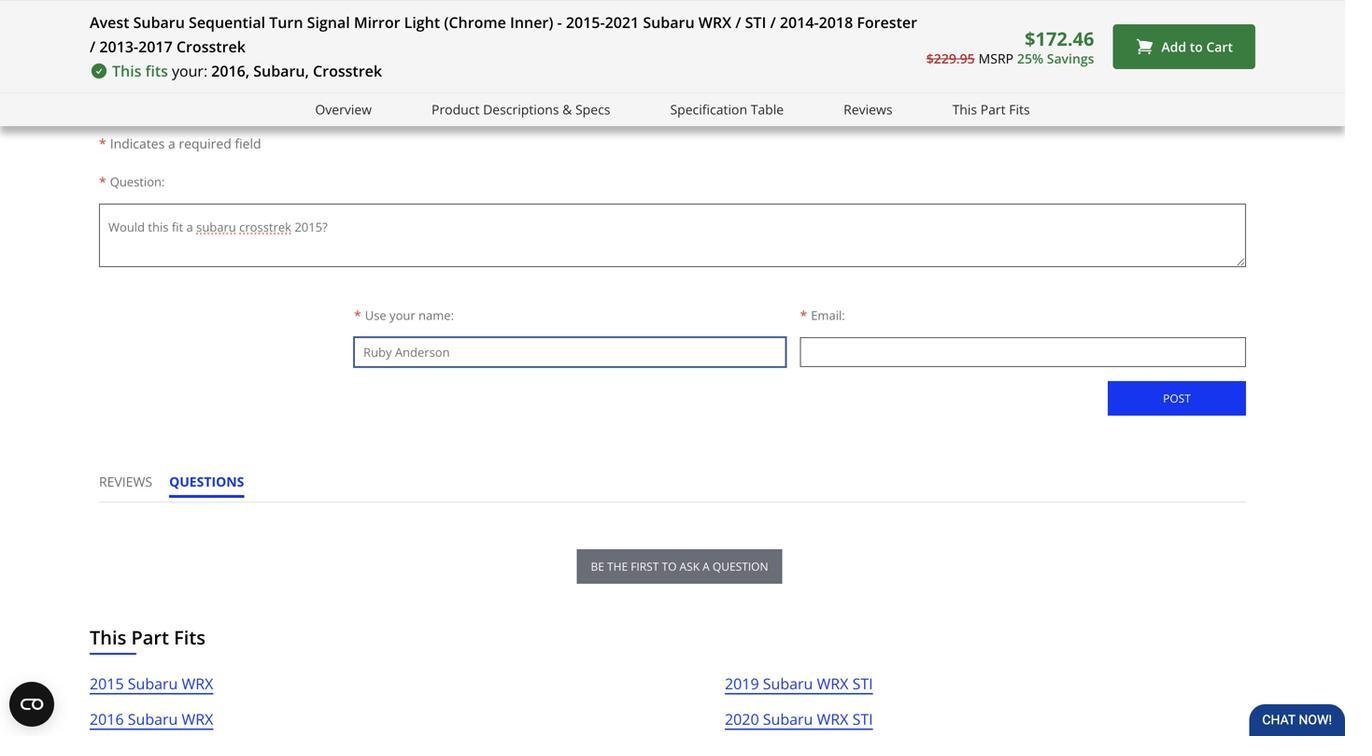Task type: locate. For each thing, give the bounding box(es) containing it.
part up 2015 subaru wrx
[[131, 625, 169, 651]]

0 vertical spatial this
[[112, 61, 142, 81]]

* question:
[[99, 173, 165, 191]]

wrx inside avest subaru sequential turn signal mirror light (chrome inner) - 2015-2021 subaru wrx / sti / 2014-2018 forester / 2013-2017 crosstrek
[[699, 12, 732, 32]]

subaru for avest subaru sequential turn signal mirror light (chrome inner) - 2015-2021 subaru wrx / sti / 2014-2018 forester / 2013-2017 crosstrek
[[133, 12, 185, 32]]

crosstrek
[[177, 36, 246, 57], [313, 61, 382, 81]]

wrx for 2015 subaru wrx
[[182, 674, 213, 694]]

2019 subaru wrx sti
[[725, 674, 874, 694]]

specification
[[671, 100, 748, 118]]

question:
[[110, 173, 165, 190]]

specs
[[576, 100, 611, 118]]

subaru inside '2020 subaru wrx sti' link
[[763, 709, 813, 730]]

be the first to ask a question button
[[577, 550, 783, 584]]

this part fits up 2015 subaru wrx
[[90, 625, 206, 651]]

first
[[631, 559, 659, 574]]

0 horizontal spatial fits
[[174, 625, 206, 651]]

mirror
[[354, 12, 400, 32]]

turn
[[269, 12, 303, 32]]

0 vertical spatial a
[[168, 135, 175, 152]]

subaru for 2015 subaru wrx
[[128, 674, 178, 694]]

sti left 2014-
[[745, 12, 767, 32]]

field
[[235, 135, 261, 152]]

crosstrek down sequential
[[177, 36, 246, 57]]

subaru down 2015 subaru wrx link
[[128, 709, 178, 730]]

to right add
[[1190, 38, 1204, 55]]

$229.95
[[927, 49, 975, 67]]

(chrome
[[444, 12, 506, 32]]

name:
[[419, 307, 454, 324]]

subaru inside 2015 subaru wrx link
[[128, 674, 178, 694]]

wrx left 2014-
[[699, 12, 732, 32]]

wrx inside the 2016 subaru wrx link
[[182, 709, 213, 730]]

tab panel
[[99, 63, 1247, 441]]

None field
[[354, 337, 786, 367], [800, 337, 1247, 367], [354, 337, 786, 367], [800, 337, 1247, 367]]

subaru up "2017"
[[133, 12, 185, 32]]

tab list
[[99, 473, 261, 502]]

ask
[[1140, 32, 1162, 50]]

descriptions
[[483, 100, 559, 118]]

a inside button
[[703, 559, 710, 574]]

subaru down 2019 subaru wrx sti link
[[763, 709, 813, 730]]

0 horizontal spatial a
[[168, 135, 175, 152]]

* for * email:
[[800, 307, 808, 324]]

product descriptions & specs
[[432, 100, 611, 118]]

1 vertical spatial to
[[662, 559, 677, 574]]

25%
[[1018, 49, 1044, 67]]

/
[[736, 12, 742, 32], [771, 12, 776, 32], [90, 36, 96, 57]]

1 horizontal spatial crosstrek
[[313, 61, 382, 81]]

question
[[713, 559, 769, 574]]

subaru
[[133, 12, 185, 32], [643, 12, 695, 32], [128, 674, 178, 694], [763, 674, 813, 694], [128, 709, 178, 730], [763, 709, 813, 730]]

0 vertical spatial this part fits
[[953, 100, 1031, 118]]

1 vertical spatial crosstrek
[[313, 61, 382, 81]]

1 vertical spatial a
[[703, 559, 710, 574]]

this part fits
[[953, 100, 1031, 118], [90, 625, 206, 651]]

inner)
[[510, 12, 554, 32]]

2015 subaru wrx
[[90, 674, 213, 694]]

subaru inside the 2016 subaru wrx link
[[128, 709, 178, 730]]

question
[[1178, 32, 1236, 50]]

subaru inside 2019 subaru wrx sti link
[[763, 674, 813, 694]]

wrx for 2020 subaru wrx sti
[[817, 709, 849, 730]]

your:
[[172, 61, 208, 81]]

reviews
[[99, 473, 152, 491]]

2015 subaru wrx link
[[90, 672, 213, 708]]

subaru up 2016 subaru wrx
[[128, 674, 178, 694]]

wrx up 2020 subaru wrx sti
[[817, 674, 849, 694]]

part
[[981, 100, 1006, 118], [131, 625, 169, 651]]

overview
[[315, 100, 372, 118]]

indicates
[[110, 135, 165, 152]]

subaru up 2020 subaru wrx sti
[[763, 674, 813, 694]]

avest
[[90, 12, 129, 32]]

avest subaru sequential turn signal mirror light (chrome inner) - 2015-2021 subaru wrx / sti / 2014-2018 forester / 2013-2017 crosstrek
[[90, 12, 918, 57]]

part down msrp
[[981, 100, 1006, 118]]

sti up 2020 subaru wrx sti
[[853, 674, 874, 694]]

this up 2015
[[90, 625, 126, 651]]

sti down 2019 subaru wrx sti link
[[853, 709, 874, 730]]

0 vertical spatial part
[[981, 100, 1006, 118]]

1 vertical spatial this
[[953, 100, 978, 118]]

this down 2013-
[[112, 61, 142, 81]]

0 horizontal spatial this part fits
[[90, 625, 206, 651]]

1 horizontal spatial /
[[736, 12, 742, 32]]

fits
[[1010, 100, 1031, 118], [174, 625, 206, 651]]

2017
[[138, 36, 173, 57]]

email:
[[811, 307, 846, 324]]

$172.46 $229.95 msrp 25% savings
[[927, 25, 1095, 67]]

0 vertical spatial to
[[1190, 38, 1204, 55]]

add
[[1162, 38, 1187, 55]]

this
[[112, 61, 142, 81], [953, 100, 978, 118], [90, 625, 126, 651]]

0 horizontal spatial crosstrek
[[177, 36, 246, 57]]

* left the email:
[[800, 307, 808, 324]]

1 horizontal spatial a
[[703, 559, 710, 574]]

* left use
[[354, 307, 361, 324]]

savings
[[1047, 49, 1095, 67]]

subaru for 2016 subaru wrx
[[128, 709, 178, 730]]

wrx down 2019 subaru wrx sti link
[[817, 709, 849, 730]]

use
[[365, 307, 387, 324]]

1 vertical spatial this part fits
[[90, 625, 206, 651]]

0 horizontal spatial part
[[131, 625, 169, 651]]

wrx inside '2020 subaru wrx sti' link
[[817, 709, 849, 730]]

a left required
[[168, 135, 175, 152]]

a right ask on the right bottom of the page
[[703, 559, 710, 574]]

1 vertical spatial fits
[[174, 625, 206, 651]]

this down $229.95
[[953, 100, 978, 118]]

wrx up 2016 subaru wrx
[[182, 674, 213, 694]]

sti inside avest subaru sequential turn signal mirror light (chrome inner) - 2015-2021 subaru wrx / sti / 2014-2018 forester / 2013-2017 crosstrek
[[745, 12, 767, 32]]

wrx down 2015 subaru wrx link
[[182, 709, 213, 730]]

this fits your: 2016, subaru, crosstrek
[[112, 61, 382, 81]]

0 vertical spatial crosstrek
[[177, 36, 246, 57]]

sequential
[[189, 12, 265, 32]]

1 vertical spatial sti
[[853, 674, 874, 694]]

the
[[607, 559, 628, 574]]

* left indicates
[[99, 135, 106, 152]]

1 horizontal spatial part
[[981, 100, 1006, 118]]

0 vertical spatial sti
[[745, 12, 767, 32]]

0 horizontal spatial /
[[90, 36, 96, 57]]

2 vertical spatial sti
[[853, 709, 874, 730]]

&
[[563, 100, 572, 118]]

2016 subaru wrx
[[90, 709, 213, 730]]

sti
[[745, 12, 767, 32], [853, 674, 874, 694], [853, 709, 874, 730]]

wrx for 2016 subaru wrx
[[182, 709, 213, 730]]

fits down 25%
[[1010, 100, 1031, 118]]

None text field
[[99, 204, 1247, 267]]

this part fits down msrp
[[953, 100, 1031, 118]]

* for * use your name:
[[354, 307, 361, 324]]

to
[[1190, 38, 1204, 55], [662, 559, 677, 574]]

2020 subaru wrx sti link
[[725, 708, 874, 736]]

*
[[99, 135, 106, 152], [99, 173, 106, 191], [354, 307, 361, 324], [800, 307, 808, 324]]

None button
[[1108, 381, 1247, 416]]

a
[[168, 135, 175, 152], [703, 559, 710, 574]]

$172.46
[[1025, 25, 1095, 51]]

1 vertical spatial part
[[131, 625, 169, 651]]

2013-
[[99, 36, 138, 57]]

wrx inside 2015 subaru wrx link
[[182, 674, 213, 694]]

msrp
[[979, 49, 1014, 67]]

reviews link
[[844, 99, 893, 120]]

ask a question button
[[1102, 25, 1247, 58]]

fits up 2015 subaru wrx
[[174, 625, 206, 651]]

wrx
[[699, 12, 732, 32], [182, 674, 213, 694], [817, 674, 849, 694], [182, 709, 213, 730], [817, 709, 849, 730]]

1 horizontal spatial fits
[[1010, 100, 1031, 118]]

* left the question:
[[99, 173, 106, 191]]

to left ask on the right bottom of the page
[[662, 559, 677, 574]]

wrx inside 2019 subaru wrx sti link
[[817, 674, 849, 694]]

crosstrek up the overview at left
[[313, 61, 382, 81]]

0 vertical spatial fits
[[1010, 100, 1031, 118]]



Task type: vqa. For each thing, say whether or not it's contained in the screenshot.
2016 Subaru Wrx
yes



Task type: describe. For each thing, give the bounding box(es) containing it.
reviews
[[844, 100, 893, 118]]

1 horizontal spatial to
[[1190, 38, 1204, 55]]

* indicates a required field
[[99, 135, 261, 152]]

required
[[179, 135, 232, 152]]

sti for 2020 subaru wrx sti
[[853, 709, 874, 730]]

2018
[[819, 12, 853, 32]]

0 horizontal spatial to
[[662, 559, 677, 574]]

forester
[[857, 12, 918, 32]]

add to cart
[[1162, 38, 1234, 55]]

crosstrek inside avest subaru sequential turn signal mirror light (chrome inner) - 2015-2021 subaru wrx / sti / 2014-2018 forester / 2013-2017 crosstrek
[[177, 36, 246, 57]]

tab panel containing *
[[99, 63, 1247, 441]]

be the first to ask a question
[[591, 559, 769, 574]]

overview link
[[315, 99, 372, 120]]

* use your name:
[[354, 307, 454, 324]]

2021
[[605, 12, 639, 32]]

2 horizontal spatial /
[[771, 12, 776, 32]]

2014-
[[780, 12, 819, 32]]

subaru for 2019 subaru wrx sti
[[763, 674, 813, 694]]

2019 subaru wrx sti link
[[725, 672, 874, 708]]

2020 subaru wrx sti
[[725, 709, 874, 730]]

subaru for 2020 subaru wrx sti
[[763, 709, 813, 730]]

2 vertical spatial this
[[90, 625, 126, 651]]

dialog image
[[1114, 35, 1137, 49]]

signal
[[307, 12, 350, 32]]

2016,
[[211, 61, 250, 81]]

add to cart button
[[1114, 24, 1256, 69]]

sti for 2019 subaru wrx sti
[[853, 674, 874, 694]]

ask a question
[[1140, 32, 1236, 50]]

table
[[751, 100, 784, 118]]

* for * question:
[[99, 173, 106, 191]]

subaru,
[[254, 61, 309, 81]]

subaru right 2021
[[643, 12, 695, 32]]

light
[[404, 12, 440, 32]]

2016
[[90, 709, 124, 730]]

* for * indicates a required field
[[99, 135, 106, 152]]

tab list containing reviews
[[99, 473, 261, 502]]

product
[[432, 100, 480, 118]]

2015-
[[566, 12, 605, 32]]

specification table
[[671, 100, 784, 118]]

this part fits link
[[953, 99, 1031, 120]]

cart
[[1207, 38, 1234, 55]]

open widget image
[[9, 682, 54, 727]]

wrx for 2019 subaru wrx sti
[[817, 674, 849, 694]]

ask
[[680, 559, 700, 574]]

fits
[[145, 61, 168, 81]]

questions
[[169, 473, 244, 491]]

* email:
[[800, 307, 846, 324]]

1 horizontal spatial this part fits
[[953, 100, 1031, 118]]

2019
[[725, 674, 759, 694]]

specification table link
[[671, 99, 784, 120]]

be
[[591, 559, 605, 574]]

-
[[558, 12, 562, 32]]

your
[[390, 307, 416, 324]]

product descriptions & specs link
[[432, 99, 611, 120]]

none button inside tab panel
[[1108, 381, 1247, 416]]

a
[[1166, 32, 1175, 50]]

2015
[[90, 674, 124, 694]]

2020
[[725, 709, 759, 730]]

2016 subaru wrx link
[[90, 708, 213, 736]]



